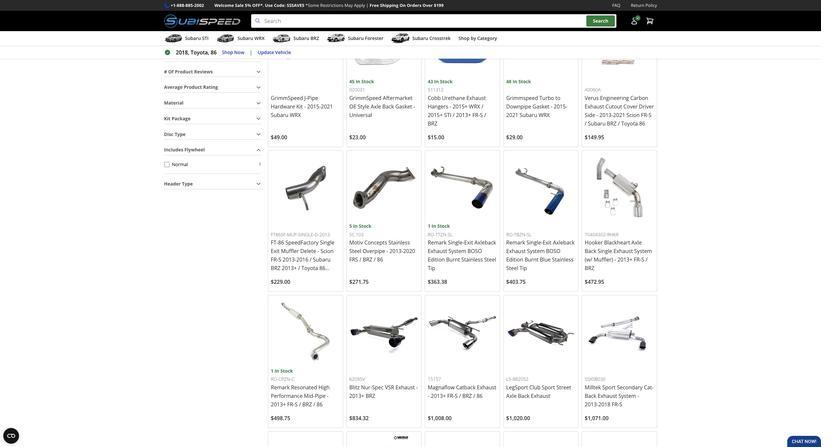 Task type: locate. For each thing, give the bounding box(es) containing it.
0 vertical spatial 2015+
[[453, 103, 468, 110]]

turbo
[[540, 94, 555, 102]]

free
[[370, 2, 379, 8]]

| right now on the left top of the page
[[250, 49, 253, 56]]

1 vertical spatial toyota
[[302, 265, 318, 272]]

stock up "020031"
[[362, 78, 374, 85]]

1 grimmspeed from the left
[[271, 94, 303, 102]]

in up ttzn-
[[432, 223, 437, 230]]

/ inside 70404302-rhkr hooker blackheart axle back single exhaust system (w/ muffler) - 2013+ fr-s / brz
[[646, 256, 648, 264]]

crosstrek
[[430, 35, 451, 41]]

in inside 5 in stock sc.103 motiv concepts stainless steel overpipe - 2013-2020 frs / brz / 86
[[354, 223, 358, 230]]

brz down catback
[[463, 393, 473, 400]]

1 inside 1 in stock ro-cpzn-c remark resonated high performance mid-pipe - 2013+ fr-s / brz / 86
[[271, 368, 274, 374]]

gasket down turbo
[[533, 103, 550, 110]]

0 horizontal spatial grimmspeed
[[271, 94, 303, 102]]

in right the 43
[[435, 78, 439, 85]]

- down secondary
[[638, 393, 640, 400]]

43
[[428, 78, 434, 85]]

0 horizontal spatial gasket
[[396, 103, 413, 110]]

- inside the 15157 magnaflow catback exhaust - 2013+ fr-s / brz / 86
[[428, 393, 430, 400]]

subaru inside ft86sf-muf-single-d-2013 ft-86 speedfactory single exit muffler delete - scion fr-s 2013-2016 / subaru brz 2013+ / toyota 86 2017+
[[313, 256, 331, 264]]

kit left the 'package'
[[164, 115, 171, 122]]

back down "legsport"
[[519, 393, 530, 400]]

2013+ down 'blitz'
[[350, 393, 365, 400]]

fr-
[[473, 112, 481, 119], [642, 112, 649, 119], [271, 256, 279, 264], [635, 256, 642, 264], [448, 393, 455, 400], [288, 401, 295, 408], [612, 401, 620, 408]]

0 horizontal spatial axle
[[371, 103, 381, 110]]

includes flywheel button
[[164, 145, 262, 155]]

- down "magnaflow"
[[428, 393, 430, 400]]

verus
[[585, 94, 599, 102]]

2021 down downpipe
[[507, 112, 519, 119]]

button image
[[631, 17, 639, 25]]

subaru
[[185, 35, 201, 41], [238, 35, 254, 41], [294, 35, 310, 41], [348, 35, 364, 41], [413, 35, 429, 41], [271, 112, 289, 119], [520, 112, 538, 119], [589, 120, 606, 127], [313, 256, 331, 264]]

888-
[[177, 2, 186, 8]]

70404302-
[[585, 232, 608, 238]]

2013+ down blackheart
[[618, 256, 633, 264]]

2021 left oe
[[321, 103, 333, 110]]

2013+ up 2017+
[[282, 265, 297, 272]]

urethane
[[443, 94, 466, 102]]

0 horizontal spatial single-
[[449, 239, 465, 247]]

5
[[350, 223, 352, 230]]

1 vertical spatial kit
[[164, 115, 171, 122]]

0 vertical spatial type
[[175, 131, 186, 137]]

2021 inside grimmspeed turbo to downpipe gasket - 2015- 2021 subaru wrx
[[507, 112, 519, 119]]

2021
[[321, 103, 333, 110], [507, 112, 519, 119], [614, 112, 626, 119]]

2021 inside a0060a verus engineering carbon exhaust cutout cover driver side - 2013-2021 scion fr-s / subaru brz / toyota 86
[[614, 112, 626, 119]]

86 inside a0060a verus engineering carbon exhaust cutout cover driver side - 2013-2021 scion fr-s / subaru brz / toyota 86
[[640, 120, 646, 127]]

$1,071.00
[[585, 415, 609, 422]]

piping coating
[[164, 53, 197, 59]]

shop left by
[[459, 35, 470, 41]]

1 tip from the left
[[428, 265, 436, 272]]

piping coating button
[[164, 51, 262, 61]]

motiv concepts stainless steel overpipe - 2013-2020 frs / brz / 86 image
[[350, 154, 419, 223]]

2 single- from the left
[[527, 239, 543, 247]]

product right of
[[175, 68, 193, 75]]

brz down cutout at the right top
[[608, 120, 617, 127]]

stock
[[362, 78, 374, 85], [440, 78, 453, 85], [519, 78, 532, 85], [359, 223, 372, 230], [438, 223, 450, 230], [281, 368, 293, 374]]

1 horizontal spatial scion
[[627, 112, 640, 119]]

2015- down to
[[554, 103, 568, 110]]

type
[[175, 131, 186, 137], [182, 181, 193, 187]]

2 horizontal spatial stainless
[[553, 256, 574, 264]]

scion down cover on the top right of the page
[[627, 112, 640, 119]]

fr- inside the 15157 magnaflow catback exhaust - 2013+ fr-s / brz / 86
[[448, 393, 455, 400]]

wrx inside the grimmspeed j-pipe hardware kit - 2015-2021 subaru wrx
[[290, 112, 301, 119]]

885-
[[186, 2, 194, 8]]

exhaust down blackheart
[[614, 248, 634, 255]]

subaru down the "delete"
[[313, 256, 331, 264]]

subaru right a subaru brz thumbnail image
[[294, 35, 310, 41]]

0 vertical spatial toyota
[[622, 120, 639, 127]]

sti down hangers
[[445, 112, 452, 119]]

toyota down cover on the top right of the page
[[622, 120, 639, 127]]

1 vertical spatial axle
[[632, 239, 643, 247]]

1 2015- from the left
[[308, 103, 321, 110]]

2 tip from the left
[[520, 265, 528, 272]]

0 horizontal spatial shop
[[222, 49, 233, 55]]

1 single- from the left
[[449, 239, 465, 247]]

back down aftermarket
[[383, 103, 394, 110]]

- down turbo
[[551, 103, 553, 110]]

exhaust down tbzn-
[[507, 248, 526, 255]]

$49.00
[[271, 134, 288, 141]]

shop now
[[222, 49, 245, 55]]

2018,
[[176, 49, 189, 56]]

edition inside ro-tbzn-sl remark single-exit axleback exhaust system boso edition burnt blue stainless steel tip
[[507, 256, 524, 264]]

grimmspeed
[[507, 94, 539, 102]]

1 gasket from the left
[[396, 103, 413, 110]]

grimmspeed up hardware at left
[[271, 94, 303, 102]]

ft-86 speedfactory single exit muffler delete - scion fr-s 2013-2016 / subaru brz 2013+ / toyota 86 2017+ image
[[271, 154, 341, 223]]

single up muffler) on the right bottom of the page
[[598, 248, 613, 255]]

1 horizontal spatial grimmspeed
[[350, 94, 382, 102]]

1 horizontal spatial exit
[[465, 239, 474, 247]]

0 vertical spatial single
[[320, 239, 335, 247]]

2 vertical spatial steel
[[507, 265, 519, 272]]

axle for legsport club sport street axle back exhaust
[[507, 393, 517, 400]]

0 horizontal spatial 2021
[[321, 103, 333, 110]]

0 vertical spatial pipe
[[308, 94, 318, 102]]

1 horizontal spatial sl
[[527, 232, 532, 238]]

welcome sale 5% off*. use code: sssave5
[[215, 2, 305, 8]]

brz up 2017+
[[271, 265, 281, 272]]

$403.75
[[507, 279, 526, 286]]

mid-
[[304, 393, 315, 400]]

1 horizontal spatial boso
[[547, 248, 561, 255]]

1 vertical spatial 1
[[428, 223, 431, 230]]

tip
[[428, 265, 436, 272], [520, 265, 528, 272]]

spec
[[372, 384, 384, 391]]

exhaust inside 43 in stock 511312 cobb urethane exhaust hangers - 2015+ wrx / 2015+ sti / 2013+ fr-s / brz
[[467, 94, 486, 102]]

1 boso from the left
[[468, 248, 483, 255]]

piping
[[164, 53, 178, 59]]

2013- right overpipe
[[390, 248, 404, 255]]

0 vertical spatial steel
[[350, 248, 362, 255]]

back up the (w/
[[585, 248, 597, 255]]

1 axleback from the left
[[475, 239, 497, 247]]

2 axleback from the left
[[554, 239, 575, 247]]

2 grimmspeed from the left
[[350, 94, 382, 102]]

exit
[[465, 239, 474, 247], [543, 239, 552, 247], [271, 248, 280, 255]]

shop inside shop now link
[[222, 49, 233, 55]]

2 horizontal spatial ro-
[[507, 232, 515, 238]]

1 horizontal spatial toyota
[[622, 120, 639, 127]]

tip inside ro-tbzn-sl remark single-exit axleback exhaust system boso edition burnt blue stainless steel tip
[[520, 265, 528, 272]]

1 vertical spatial 2015+
[[428, 112, 443, 119]]

stock inside 1 in stock ro-ttzn-sl remark single-exit axleback exhaust system boso edition burnt stainless steel tip
[[438, 223, 450, 230]]

by
[[471, 35, 477, 41]]

ft86sf-
[[271, 232, 287, 238]]

muf-
[[287, 232, 298, 238]]

brz inside a0060a verus engineering carbon exhaust cutout cover driver side - 2013-2021 scion fr-s / subaru brz / toyota 86
[[608, 120, 617, 127]]

brz down overpipe
[[363, 256, 373, 264]]

shop left now on the left top of the page
[[222, 49, 233, 55]]

exhaust down verus
[[585, 103, 605, 110]]

1 vertical spatial single
[[598, 248, 613, 255]]

1 horizontal spatial 2021
[[507, 112, 519, 119]]

grimmspeed inside the grimmspeed j-pipe hardware kit - 2015-2021 subaru wrx
[[271, 94, 303, 102]]

$149.95
[[585, 134, 605, 141]]

in right 48
[[513, 78, 518, 85]]

s inside the milltek sport secondary cat- back exhaust system - 2013-2018 fr-s
[[620, 401, 623, 408]]

2020
[[404, 248, 416, 255]]

2013- inside a0060a verus engineering carbon exhaust cutout cover driver side - 2013-2021 scion fr-s / subaru brz / toyota 86
[[600, 112, 614, 119]]

muffler
[[281, 248, 299, 255]]

2 sl from the left
[[527, 232, 532, 238]]

toyota down the 2016
[[302, 265, 318, 272]]

2 2015- from the left
[[554, 103, 568, 110]]

0 horizontal spatial boso
[[468, 248, 483, 255]]

1 horizontal spatial burnt
[[525, 256, 539, 264]]

1 horizontal spatial remark
[[428, 239, 447, 247]]

0 horizontal spatial remark
[[271, 384, 290, 391]]

muffler)
[[594, 256, 614, 264]]

type right header
[[182, 181, 193, 187]]

header
[[164, 181, 181, 187]]

milltek sport secondary cat-back exhaust system - 2013-2018 fr-s image
[[585, 298, 655, 368]]

ttzn-
[[436, 232, 448, 238]]

exhaust inside blitz nur-spec vsr exhaust - 2013+ brz
[[396, 384, 415, 391]]

2 horizontal spatial exit
[[543, 239, 552, 247]]

2018, toyota, 86
[[176, 49, 217, 56]]

2 boso from the left
[[547, 248, 561, 255]]

- right overpipe
[[387, 248, 389, 255]]

0 vertical spatial kit
[[297, 103, 303, 110]]

axle right blackheart
[[632, 239, 643, 247]]

1 vertical spatial pipe
[[315, 393, 326, 400]]

0 horizontal spatial sport
[[542, 384, 556, 391]]

- right muffler) on the right bottom of the page
[[615, 256, 617, 264]]

- inside '45 in stock 020031 grimmspeed aftermarket oe style axle back gasket - universal'
[[414, 103, 416, 110]]

0 horizontal spatial axleback
[[475, 239, 497, 247]]

sti up "toyota,"
[[202, 35, 209, 41]]

+1-
[[171, 2, 177, 8]]

in inside '45 in stock 020031 grimmspeed aftermarket oe style axle back gasket - universal'
[[356, 78, 361, 85]]

1 horizontal spatial kit
[[297, 103, 303, 110]]

2 vertical spatial 1
[[271, 368, 274, 374]]

brz inside the 15157 magnaflow catback exhaust - 2013+ fr-s / brz / 86
[[463, 393, 473, 400]]

2015- for pipe
[[308, 103, 321, 110]]

$1,008.00
[[428, 415, 452, 422]]

1 horizontal spatial |
[[367, 2, 369, 8]]

remark down cpzn-
[[271, 384, 290, 391]]

2015- for to
[[554, 103, 568, 110]]

grimmspeed turbo to downpipe gasket - 2015- 2021 subaru wrx
[[507, 94, 568, 119]]

single inside 70404302-rhkr hooker blackheart axle back single exhaust system (w/ muffler) - 2013+ fr-s / brz
[[598, 248, 613, 255]]

2015+ down urethane
[[453, 103, 468, 110]]

axle down "legsport"
[[507, 393, 517, 400]]

brz down mid-
[[303, 401, 312, 408]]

back inside '45 in stock 020031 grimmspeed aftermarket oe style axle back gasket - universal'
[[383, 103, 394, 110]]

subaru crosstrek
[[413, 35, 451, 41]]

0 horizontal spatial edition
[[428, 256, 445, 264]]

0 horizontal spatial exit
[[271, 248, 280, 255]]

1 vertical spatial shop
[[222, 49, 233, 55]]

1 horizontal spatial shop
[[459, 35, 470, 41]]

2 horizontal spatial remark
[[507, 239, 526, 247]]

sport right milltek
[[603, 384, 616, 391]]

- inside 5 in stock sc.103 motiv concepts stainless steel overpipe - 2013-2020 frs / brz / 86
[[387, 248, 389, 255]]

kit right hardware at left
[[297, 103, 303, 110]]

stock inside '45 in stock 020031 grimmspeed aftermarket oe style axle back gasket - universal'
[[362, 78, 374, 85]]

0 horizontal spatial stainless
[[389, 239, 410, 247]]

exhaust inside 1 in stock ro-ttzn-sl remark single-exit axleback exhaust system boso edition burnt stainless steel tip
[[428, 248, 448, 255]]

- right the "delete"
[[318, 248, 320, 255]]

system inside ro-tbzn-sl remark single-exit axleback exhaust system boso edition burnt blue stainless steel tip
[[528, 248, 545, 255]]

1 horizontal spatial gasket
[[533, 103, 550, 110]]

0 horizontal spatial sl
[[448, 232, 453, 238]]

steel inside 1 in stock ro-ttzn-sl remark single-exit axleback exhaust system boso edition burnt stainless steel tip
[[485, 256, 497, 264]]

club
[[530, 384, 541, 391]]

2 horizontal spatial 1
[[428, 223, 431, 230]]

oe
[[350, 103, 357, 110]]

a subaru crosstrek thumbnail image image
[[392, 34, 410, 43]]

in right 45
[[356, 78, 361, 85]]

stainless inside ro-tbzn-sl remark single-exit axleback exhaust system boso edition burnt blue stainless steel tip
[[553, 256, 574, 264]]

- right 'side'
[[597, 112, 599, 119]]

0 vertical spatial sti
[[202, 35, 209, 41]]

exit inside 1 in stock ro-ttzn-sl remark single-exit axleback exhaust system boso edition burnt stainless steel tip
[[465, 239, 474, 247]]

pipe
[[308, 94, 318, 102], [315, 393, 326, 400]]

resonated
[[291, 384, 317, 391]]

remark inside 1 in stock ro-cpzn-c remark resonated high performance mid-pipe - 2013+ fr-s / brz / 86
[[271, 384, 290, 391]]

product inside dropdown button
[[175, 68, 193, 75]]

1 horizontal spatial stainless
[[462, 256, 483, 264]]

remark down tbzn-
[[507, 239, 526, 247]]

fr- inside ft86sf-muf-single-d-2013 ft-86 speedfactory single exit muffler delete - scion fr-s 2013-2016 / subaru brz 2013+ / toyota 86 2017+
[[271, 256, 279, 264]]

gasket down aftermarket
[[396, 103, 413, 110]]

axle right style
[[371, 103, 381, 110]]

1 vertical spatial steel
[[485, 256, 497, 264]]

0 horizontal spatial 2015-
[[308, 103, 321, 110]]

2 horizontal spatial axle
[[632, 239, 643, 247]]

milltek sport secondary cat- back exhaust system - 2013-2018 fr-s
[[585, 384, 654, 408]]

0 horizontal spatial ro-
[[271, 376, 279, 383]]

gasket inside grimmspeed turbo to downpipe gasket - 2015- 2021 subaru wrx
[[533, 103, 550, 110]]

subaru sti button
[[164, 33, 209, 46]]

steel inside 5 in stock sc.103 motiv concepts stainless steel overpipe - 2013-2020 frs / brz / 86
[[350, 248, 362, 255]]

single- inside 1 in stock ro-ttzn-sl remark single-exit axleback exhaust system boso edition burnt stainless steel tip
[[449, 239, 465, 247]]

2 gasket from the left
[[533, 103, 550, 110]]

1
[[259, 161, 262, 167], [428, 223, 431, 230], [271, 368, 274, 374]]

exit inside ft86sf-muf-single-d-2013 ft-86 speedfactory single exit muffler delete - scion fr-s 2013-2016 / subaru brz 2013+ / toyota 86 2017+
[[271, 248, 280, 255]]

1 horizontal spatial sti
[[445, 112, 452, 119]]

45
[[350, 78, 355, 85]]

in up cpzn-
[[275, 368, 280, 374]]

remark inside 1 in stock ro-ttzn-sl remark single-exit axleback exhaust system boso edition burnt stainless steel tip
[[428, 239, 447, 247]]

cobb urethane exhaust hangers - 2015+ wrx / 2015+ sti / 2013+ fr-s / brz image
[[428, 9, 498, 78]]

tip up $363.38
[[428, 265, 436, 272]]

stock up cpzn-
[[281, 368, 293, 374]]

a subaru wrx thumbnail image image
[[217, 34, 235, 43]]

0 horizontal spatial toyota
[[302, 265, 318, 272]]

1 sl from the left
[[448, 232, 453, 238]]

engineering
[[601, 94, 630, 102]]

nur-
[[361, 384, 372, 391]]

- inside 70404302-rhkr hooker blackheart axle back single exhaust system (w/ muffler) - 2013+ fr-s / brz
[[615, 256, 617, 264]]

forester
[[365, 35, 384, 41]]

in inside 1 in stock ro-cpzn-c remark resonated high performance mid-pipe - 2013+ fr-s / brz / 86
[[275, 368, 280, 374]]

2013+ inside 70404302-rhkr hooker blackheart axle back single exhaust system (w/ muffler) - 2013+ fr-s / brz
[[618, 256, 633, 264]]

secondary
[[618, 384, 643, 391]]

sport
[[542, 384, 556, 391], [603, 384, 616, 391]]

0 horizontal spatial sti
[[202, 35, 209, 41]]

tip up $403.75
[[520, 265, 528, 272]]

brz up the $15.00
[[428, 120, 438, 127]]

frs
[[350, 256, 359, 264]]

1 sport from the left
[[542, 384, 556, 391]]

magnaflow catback exhaust - 2013+ fr-s / brz / 86 image
[[428, 298, 498, 368]]

0 horizontal spatial steel
[[350, 248, 362, 255]]

subaru left "crosstrek"
[[413, 35, 429, 41]]

0 vertical spatial scion
[[627, 112, 640, 119]]

0 horizontal spatial scion
[[321, 248, 334, 255]]

2 vertical spatial axle
[[507, 393, 517, 400]]

2021 down cutout at the right top
[[614, 112, 626, 119]]

brz inside blitz nur-spec vsr exhaust - 2013+ brz
[[366, 393, 376, 400]]

in right "5" at the left of page
[[354, 223, 358, 230]]

brz left a subaru forester thumbnail image
[[311, 35, 319, 41]]

2 horizontal spatial 2021
[[614, 112, 626, 119]]

system inside 70404302-rhkr hooker blackheart axle back single exhaust system (w/ muffler) - 2013+ fr-s / brz
[[635, 248, 653, 255]]

now
[[234, 49, 245, 55]]

1 horizontal spatial 1
[[271, 368, 274, 374]]

boso inside 1 in stock ro-ttzn-sl remark single-exit axleback exhaust system boso edition burnt stainless steel tip
[[468, 248, 483, 255]]

1 vertical spatial scion
[[321, 248, 334, 255]]

1 burnt from the left
[[447, 256, 461, 264]]

- left hangers
[[414, 103, 416, 110]]

in inside 1 in stock ro-ttzn-sl remark single-exit axleback exhaust system boso edition burnt stainless steel tip
[[432, 223, 437, 230]]

2013- down cutout at the right top
[[600, 112, 614, 119]]

subaru down downpipe
[[520, 112, 538, 119]]

package
[[172, 115, 191, 122]]

Normal button
[[164, 162, 169, 167]]

1 horizontal spatial single
[[598, 248, 613, 255]]

burnt up $363.38
[[447, 256, 461, 264]]

in for remark resonated high performance mid-pipe - 2013+ fr-s / brz / 86
[[275, 368, 280, 374]]

511312
[[428, 87, 444, 93]]

- inside grimmspeed turbo to downpipe gasket - 2015- 2021 subaru wrx
[[551, 103, 553, 110]]

1 horizontal spatial ro-
[[428, 232, 436, 238]]

search input field
[[251, 14, 617, 28]]

scion
[[627, 112, 640, 119], [321, 248, 334, 255]]

style
[[358, 103, 370, 110]]

remark down ttzn-
[[428, 239, 447, 247]]

$15.00
[[428, 134, 445, 141]]

exhaust right vsr
[[396, 384, 415, 391]]

exhaust up 2018
[[598, 393, 618, 400]]

2021 for grimmspeed turbo to downpipe gasket - 2015- 2021 subaru wrx
[[507, 112, 519, 119]]

2013+ inside 1 in stock ro-cpzn-c remark resonated high performance mid-pipe - 2013+ fr-s / brz / 86
[[271, 401, 286, 408]]

exhaust down club
[[532, 393, 551, 400]]

2 edition from the left
[[507, 256, 524, 264]]

fr- inside 43 in stock 511312 cobb urethane exhaust hangers - 2015+ wrx / 2015+ sti / 2013+ fr-s / brz
[[473, 112, 481, 119]]

1 horizontal spatial sport
[[603, 384, 616, 391]]

2013+ down performance
[[271, 401, 286, 408]]

ro- inside 1 in stock ro-ttzn-sl remark single-exit axleback exhaust system boso edition burnt stainless steel tip
[[428, 232, 436, 238]]

axle inside legsport club sport street axle back exhaust
[[507, 393, 517, 400]]

1 horizontal spatial tip
[[520, 265, 528, 272]]

2 horizontal spatial steel
[[507, 265, 519, 272]]

| left free
[[367, 2, 369, 8]]

1 horizontal spatial single-
[[527, 239, 543, 247]]

legsport club sport street axle back exhaust image
[[507, 298, 576, 368]]

2013- inside ft86sf-muf-single-d-2013 ft-86 speedfactory single exit muffler delete - scion fr-s 2013-2016 / subaru brz 2013+ / toyota 86 2017+
[[283, 256, 297, 264]]

may
[[345, 2, 353, 8]]

brz inside 5 in stock sc.103 motiv concepts stainless steel overpipe - 2013-2020 frs / brz / 86
[[363, 256, 373, 264]]

blackheart
[[605, 239, 631, 247]]

remark single-exit axleback exhaust system boso edition burnt stainless steel tip image
[[428, 154, 498, 223]]

# of product reviews button
[[164, 67, 262, 77]]

edition up $403.75
[[507, 256, 524, 264]]

2013- up "$1,071.00"
[[585, 401, 599, 408]]

tbzn-
[[515, 232, 527, 238]]

0 vertical spatial shop
[[459, 35, 470, 41]]

shop for shop by category
[[459, 35, 470, 41]]

- down high
[[327, 393, 329, 400]]

0 horizontal spatial tip
[[428, 265, 436, 272]]

1 vertical spatial type
[[182, 181, 193, 187]]

subaru down hardware at left
[[271, 112, 289, 119]]

0 horizontal spatial burnt
[[447, 256, 461, 264]]

exhaust right catback
[[477, 384, 497, 391]]

1 vertical spatial sti
[[445, 112, 452, 119]]

1 vertical spatial product
[[184, 84, 202, 90]]

86
[[211, 49, 217, 56], [640, 120, 646, 127], [278, 239, 284, 247], [377, 256, 383, 264], [320, 265, 326, 272], [477, 393, 483, 400], [317, 401, 323, 408]]

1 horizontal spatial axle
[[507, 393, 517, 400]]

subaru left forester
[[348, 35, 364, 41]]

2 burnt from the left
[[525, 256, 539, 264]]

stock for motiv concepts stainless steel overpipe - 2013-2020 frs / brz / 86
[[359, 223, 372, 230]]

grimmspeed aftermarket oe style axle back gasket - universal image
[[350, 9, 419, 78]]

1 edition from the left
[[428, 256, 445, 264]]

burnt left blue
[[525, 256, 539, 264]]

0 vertical spatial |
[[367, 2, 369, 8]]

2013+ down "magnaflow"
[[431, 393, 446, 400]]

stainless
[[389, 239, 410, 247], [462, 256, 483, 264], [553, 256, 574, 264]]

0 vertical spatial product
[[175, 68, 193, 75]]

0 horizontal spatial |
[[250, 49, 253, 56]]

2015- down j-
[[308, 103, 321, 110]]

stock up ttzn-
[[438, 223, 450, 230]]

0 vertical spatial axle
[[371, 103, 381, 110]]

- down j-
[[305, 103, 306, 110]]

exhaust down ttzn-
[[428, 248, 448, 255]]

0 horizontal spatial 2015+
[[428, 112, 443, 119]]

grimmspeed turbo to downpipe gasket - 2015-2021 subaru wrx image
[[507, 9, 576, 78]]

2013+
[[457, 112, 472, 119], [618, 256, 633, 264], [282, 265, 297, 272], [350, 393, 365, 400], [431, 393, 446, 400], [271, 401, 286, 408]]

single down 2013
[[320, 239, 335, 247]]

blitz nur-spec vsr exhaust - 2013+ brz image
[[350, 298, 419, 368]]

5%
[[245, 2, 251, 8]]

back inside the milltek sport secondary cat- back exhaust system - 2013-2018 fr-s
[[585, 393, 597, 400]]

ro- inside 1 in stock ro-cpzn-c remark resonated high performance mid-pipe - 2013+ fr-s / brz / 86
[[271, 376, 279, 383]]

- inside a0060a verus engineering carbon exhaust cutout cover driver side - 2013-2021 scion fr-s / subaru brz / toyota 86
[[597, 112, 599, 119]]

scion down 2013
[[321, 248, 334, 255]]

- down urethane
[[450, 103, 452, 110]]

hooker blackheart axle back single exhaust system (w/ muffler) - 2013+ fr-s / brz image
[[585, 154, 655, 223]]

15157
[[428, 376, 441, 383]]

exhaust inside the 15157 magnaflow catback exhaust - 2013+ fr-s / brz / 86
[[477, 384, 497, 391]]

vehicle
[[275, 49, 291, 55]]

stock inside 1 in stock ro-cpzn-c remark resonated high performance mid-pipe - 2013+ fr-s / brz / 86
[[281, 368, 293, 374]]

shop now link
[[222, 49, 245, 56]]

2013+ down urethane
[[457, 112, 472, 119]]

1 horizontal spatial 2015-
[[554, 103, 568, 110]]

1 horizontal spatial steel
[[485, 256, 497, 264]]

grimmspeed j-pipe hardware kit - 2015-2021 subaru wrx image
[[271, 9, 341, 78]]

subaru crosstrek button
[[392, 33, 451, 46]]

subaru up 2018, toyota, 86
[[185, 35, 201, 41]]

kit inside the grimmspeed j-pipe hardware kit - 2015-2021 subaru wrx
[[297, 103, 303, 110]]

2013- down muffler
[[283, 256, 297, 264]]

0 horizontal spatial single
[[320, 239, 335, 247]]

milltek
[[585, 384, 602, 391]]

a subaru forester thumbnail image image
[[327, 34, 346, 43]]

2 sport from the left
[[603, 384, 616, 391]]

stock inside 5 in stock sc.103 motiv concepts stainless steel overpipe - 2013-2020 frs / brz / 86
[[359, 223, 372, 230]]

fr- inside the milltek sport secondary cat- back exhaust system - 2013-2018 fr-s
[[612, 401, 620, 408]]

brz down nur-
[[366, 393, 376, 400]]

- left "magnaflow"
[[417, 384, 418, 391]]

1 horizontal spatial axleback
[[554, 239, 575, 247]]

exhaust
[[467, 94, 486, 102], [585, 103, 605, 110], [428, 248, 448, 255], [507, 248, 526, 255], [614, 248, 634, 255], [396, 384, 415, 391], [477, 384, 497, 391], [532, 393, 551, 400], [598, 393, 618, 400]]

subaru brz button
[[273, 33, 319, 46]]

1 horizontal spatial edition
[[507, 256, 524, 264]]

- inside the grimmspeed j-pipe hardware kit - 2015-2021 subaru wrx
[[305, 103, 306, 110]]

0 horizontal spatial 1
[[259, 161, 262, 167]]

remark for remark resonated high performance mid-pipe - 2013+ fr-s / brz / 86
[[271, 384, 290, 391]]

grimmspeed up style
[[350, 94, 382, 102]]

edition up $363.38
[[428, 256, 445, 264]]

boso inside ro-tbzn-sl remark single-exit axleback exhaust system boso edition burnt blue stainless steel tip
[[547, 248, 561, 255]]

stock up "sc.103"
[[359, 223, 372, 230]]

type for header type
[[182, 181, 193, 187]]

0 horizontal spatial kit
[[164, 115, 171, 122]]

search
[[594, 18, 609, 24]]

product down # of product reviews in the left of the page
[[184, 84, 202, 90]]



Task type: vqa. For each thing, say whether or not it's contained in the screenshot.


Task type: describe. For each thing, give the bounding box(es) containing it.
d-
[[315, 232, 320, 238]]

020031
[[350, 87, 365, 93]]

j-
[[305, 94, 308, 102]]

1 horizontal spatial 2015+
[[453, 103, 468, 110]]

exhaust inside the milltek sport secondary cat- back exhaust system - 2013-2018 fr-s
[[598, 393, 618, 400]]

in for cobb urethane exhaust hangers - 2015+ wrx / 2015+ sti / 2013+ fr-s / brz
[[435, 78, 439, 85]]

- inside blitz nur-spec vsr exhaust - 2013+ brz
[[417, 384, 418, 391]]

blitz nur-spec vsr exhaust - 2013+ brz
[[350, 384, 418, 400]]

1 vertical spatial |
[[250, 49, 253, 56]]

s inside 43 in stock 511312 cobb urethane exhaust hangers - 2015+ wrx / 2015+ sti / 2013+ fr-s / brz
[[481, 112, 483, 119]]

category
[[478, 35, 498, 41]]

(w/
[[585, 256, 593, 264]]

sport inside legsport club sport street axle back exhaust
[[542, 384, 556, 391]]

stainless inside 1 in stock ro-ttzn-sl remark single-exit axleback exhaust system boso edition burnt stainless steel tip
[[462, 256, 483, 264]]

brz inside 1 in stock ro-cpzn-c remark resonated high performance mid-pipe - 2013+ fr-s / brz / 86
[[303, 401, 312, 408]]

magnaflow
[[428, 384, 455, 391]]

steel inside ro-tbzn-sl remark single-exit axleback exhaust system boso edition burnt blue stainless steel tip
[[507, 265, 519, 272]]

$199
[[434, 2, 444, 8]]

hangers
[[428, 103, 449, 110]]

shop by category
[[459, 35, 498, 41]]

type for disc type
[[175, 131, 186, 137]]

stock for cobb urethane exhaust hangers - 2015+ wrx / 2015+ sti / 2013+ fr-s / brz
[[440, 78, 453, 85]]

driver
[[640, 103, 655, 110]]

material button
[[164, 98, 262, 108]]

toyota inside ft86sf-muf-single-d-2013 ft-86 speedfactory single exit muffler delete - scion fr-s 2013-2016 / subaru brz 2013+ / toyota 86 2017+
[[302, 265, 318, 272]]

+1-888-885-2002
[[171, 2, 204, 8]]

header type
[[164, 181, 193, 187]]

vsr
[[385, 384, 395, 391]]

reviews
[[194, 68, 213, 75]]

axleback inside ro-tbzn-sl remark single-exit axleback exhaust system boso edition burnt blue stainless steel tip
[[554, 239, 575, 247]]

ro- for remark resonated high performance mid-pipe - 2013+ fr-s / brz / 86
[[271, 376, 279, 383]]

sl inside 1 in stock ro-ttzn-sl remark single-exit axleback exhaust system boso edition burnt stainless steel tip
[[448, 232, 453, 238]]

ro- inside ro-tbzn-sl remark single-exit axleback exhaust system boso edition burnt blue stainless steel tip
[[507, 232, 515, 238]]

sport inside the milltek sport secondary cat- back exhaust system - 2013-2018 fr-s
[[603, 384, 616, 391]]

ls-
[[507, 376, 513, 383]]

a0060a
[[585, 87, 601, 93]]

2021 for grimmspeed j-pipe hardware kit - 2015-2021 subaru wrx
[[321, 103, 333, 110]]

48 in stock
[[507, 78, 532, 85]]

86 inside 1 in stock ro-cpzn-c remark resonated high performance mid-pipe - 2013+ fr-s / brz / 86
[[317, 401, 323, 408]]

scion inside ft86sf-muf-single-d-2013 ft-86 speedfactory single exit muffler delete - scion fr-s 2013-2016 / subaru brz 2013+ / toyota 86 2017+
[[321, 248, 334, 255]]

flywheel
[[185, 147, 205, 153]]

includes
[[164, 147, 183, 153]]

average product rating
[[164, 84, 218, 90]]

cat-
[[645, 384, 654, 391]]

return
[[632, 2, 645, 8]]

sc.103
[[350, 232, 364, 238]]

normal
[[172, 161, 188, 168]]

ft86sf-muf-single-d-2013 ft-86 speedfactory single exit muffler delete - scion fr-s 2013-2016 / subaru brz 2013+ / toyota 86 2017+
[[271, 232, 335, 281]]

in for grimmspeed aftermarket oe style axle back gasket - universal
[[356, 78, 361, 85]]

average
[[164, 84, 183, 90]]

axle for 70404302-rhkr hooker blackheart axle back single exhaust system (w/ muffler) - 2013+ fr-s / brz
[[632, 239, 643, 247]]

gasket inside '45 in stock 020031 grimmspeed aftermarket oe style axle back gasket - universal'
[[396, 103, 413, 110]]

- inside 1 in stock ro-cpzn-c remark resonated high performance mid-pipe - 2013+ fr-s / brz / 86
[[327, 393, 329, 400]]

5 in stock sc.103 motiv concepts stainless steel overpipe - 2013-2020 frs / brz / 86
[[350, 223, 416, 264]]

stock for remark resonated high performance mid-pipe - 2013+ fr-s / brz / 86
[[281, 368, 293, 374]]

axleback inside 1 in stock ro-ttzn-sl remark single-exit axleback exhaust system boso edition burnt stainless steel tip
[[475, 239, 497, 247]]

side
[[585, 112, 596, 119]]

stock for grimmspeed aftermarket oe style axle back gasket - universal
[[362, 78, 374, 85]]

legsport
[[507, 384, 529, 391]]

single inside ft86sf-muf-single-d-2013 ft-86 speedfactory single exit muffler delete - scion fr-s 2013-2016 / subaru brz 2013+ / toyota 86 2017+
[[320, 239, 335, 247]]

of
[[168, 68, 174, 75]]

wrx inside dropdown button
[[255, 35, 265, 41]]

sale
[[235, 2, 244, 8]]

brz inside 70404302-rhkr hooker blackheart axle back single exhaust system (w/ muffler) - 2013+ fr-s / brz
[[585, 265, 595, 272]]

a subaru brz thumbnail image image
[[273, 34, 291, 43]]

ls-8b2052
[[507, 376, 529, 383]]

product inside dropdown button
[[184, 84, 202, 90]]

fr- inside 70404302-rhkr hooker blackheart axle back single exhaust system (w/ muffler) - 2013+ fr-s / brz
[[635, 256, 642, 264]]

subaru up now on the left top of the page
[[238, 35, 254, 41]]

exit inside ro-tbzn-sl remark single-exit axleback exhaust system boso edition burnt blue stainless steel tip
[[543, 239, 552, 247]]

system inside the milltek sport secondary cat- back exhaust system - 2013-2018 fr-s
[[619, 393, 637, 400]]

subaru inside 'dropdown button'
[[294, 35, 310, 41]]

subaru forester
[[348, 35, 384, 41]]

header type button
[[164, 179, 262, 189]]

s inside ft86sf-muf-single-d-2013 ft-86 speedfactory single exit muffler delete - scion fr-s 2013-2016 / subaru brz 2013+ / toyota 86 2017+
[[279, 256, 282, 264]]

in for remark single-exit axleback exhaust system boso edition burnt stainless steel tip
[[432, 223, 437, 230]]

wrx inside grimmspeed turbo to downpipe gasket - 2015- 2021 subaru wrx
[[539, 112, 550, 119]]

return policy link
[[632, 2, 658, 9]]

1 in stock ro-ttzn-sl remark single-exit axleback exhaust system boso edition burnt stainless steel tip
[[428, 223, 497, 272]]

#
[[164, 68, 167, 75]]

subaru inside a0060a verus engineering carbon exhaust cutout cover driver side - 2013-2021 scion fr-s / subaru brz / toyota 86
[[589, 120, 606, 127]]

concepts
[[365, 239, 388, 247]]

hardware
[[271, 103, 295, 110]]

stock right 48
[[519, 78, 532, 85]]

86 inside 5 in stock sc.103 motiv concepts stainless steel overpipe - 2013-2020 frs / brz / 86
[[377, 256, 383, 264]]

sti inside 43 in stock 511312 cobb urethane exhaust hangers - 2015+ wrx / 2015+ sti / 2013+ fr-s / brz
[[445, 112, 452, 119]]

subispeed logo image
[[164, 14, 241, 28]]

remark single-exit axleback exhaust system boso edition burnt blue stainless steel tip image
[[507, 154, 576, 223]]

0 vertical spatial 1
[[259, 161, 262, 167]]

48
[[507, 78, 512, 85]]

edition inside 1 in stock ro-ttzn-sl remark single-exit axleback exhaust system boso edition burnt stainless steel tip
[[428, 256, 445, 264]]

update
[[258, 49, 274, 55]]

cobb
[[428, 94, 441, 102]]

2013+ inside blitz nur-spec vsr exhaust - 2013+ brz
[[350, 393, 365, 400]]

verus engineering oem or similar exhaust diffuser cover - 2013+ brz image
[[350, 435, 419, 448]]

kit inside dropdown button
[[164, 115, 171, 122]]

exhaust inside legsport club sport street axle back exhaust
[[532, 393, 551, 400]]

sl inside ro-tbzn-sl remark single-exit axleback exhaust system boso edition burnt blue stainless steel tip
[[527, 232, 532, 238]]

faq link
[[613, 2, 621, 9]]

wrx inside 43 in stock 511312 cobb urethane exhaust hangers - 2015+ wrx / 2015+ sti / 2013+ fr-s / brz
[[470, 103, 481, 110]]

shop for shop now
[[222, 49, 233, 55]]

toyota,
[[191, 49, 210, 56]]

a subaru sti thumbnail image image
[[164, 34, 183, 43]]

toyota inside a0060a verus engineering carbon exhaust cutout cover driver side - 2013-2021 scion fr-s / subaru brz / toyota 86
[[622, 120, 639, 127]]

86 inside the 15157 magnaflow catback exhaust - 2013+ fr-s / brz / 86
[[477, 393, 483, 400]]

43 in stock 511312 cobb urethane exhaust hangers - 2015+ wrx / 2015+ sti / 2013+ fr-s / brz
[[428, 78, 487, 127]]

exhaust inside 70404302-rhkr hooker blackheart axle back single exhaust system (w/ muffler) - 2013+ fr-s / brz
[[614, 248, 634, 255]]

s inside the 15157 magnaflow catback exhaust - 2013+ fr-s / brz / 86
[[455, 393, 458, 400]]

verus engineering carbon exhaust cutout cover driver side - 2013-2021 scion fr-s / subaru brz / toyota 86 image
[[585, 9, 655, 78]]

sti inside dropdown button
[[202, 35, 209, 41]]

$834.32
[[350, 415, 369, 422]]

blitz
[[350, 384, 360, 391]]

kit package button
[[164, 114, 262, 124]]

single- inside ro-tbzn-sl remark single-exit axleback exhaust system boso edition burnt blue stainless steel tip
[[527, 239, 543, 247]]

remark resonated high performance mid-pipe - 2013+ fr-s / brz / 86 image
[[271, 298, 341, 368]]

stainless inside 5 in stock sc.103 motiv concepts stainless steel overpipe - 2013-2020 frs / brz / 86
[[389, 239, 410, 247]]

in for motiv concepts stainless steel overpipe - 2013-2020 frs / brz / 86
[[354, 223, 358, 230]]

universal
[[350, 112, 373, 119]]

fr- inside 1 in stock ro-cpzn-c remark resonated high performance mid-pipe - 2013+ fr-s / brz / 86
[[288, 401, 295, 408]]

disc type
[[164, 131, 186, 137]]

disc type button
[[164, 129, 262, 140]]

system inside 1 in stock ro-ttzn-sl remark single-exit axleback exhaust system boso edition burnt stainless steel tip
[[449, 248, 467, 255]]

$472.95
[[585, 279, 605, 286]]

2013+ inside ft86sf-muf-single-d-2013 ft-86 speedfactory single exit muffler delete - scion fr-s 2013-2016 / subaru brz 2013+ / toyota 86 2017+
[[282, 265, 297, 272]]

delete
[[301, 248, 316, 255]]

use
[[265, 2, 273, 8]]

2013- inside 5 in stock sc.103 motiv concepts stainless steel overpipe - 2013-2020 frs / brz / 86
[[390, 248, 404, 255]]

62095v
[[350, 376, 365, 383]]

stock for remark single-exit axleback exhaust system boso edition burnt stainless steel tip
[[438, 223, 450, 230]]

2013+ inside 43 in stock 511312 cobb urethane exhaust hangers - 2015+ wrx / 2015+ sti / 2013+ fr-s / brz
[[457, 112, 472, 119]]

s inside 70404302-rhkr hooker blackheart axle back single exhaust system (w/ muffler) - 2013+ fr-s / brz
[[642, 256, 645, 264]]

policy
[[646, 2, 658, 8]]

*some restrictions may apply | free shipping on orders over $199
[[306, 2, 444, 8]]

orders
[[407, 2, 422, 8]]

exhaust inside a0060a verus engineering carbon exhaust cutout cover driver side - 2013-2021 scion fr-s / subaru brz / toyota 86
[[585, 103, 605, 110]]

axle inside '45 in stock 020031 grimmspeed aftermarket oe style axle back gasket - universal'
[[371, 103, 381, 110]]

pipe inside the grimmspeed j-pipe hardware kit - 2015-2021 subaru wrx
[[308, 94, 318, 102]]

tip inside 1 in stock ro-ttzn-sl remark single-exit axleback exhaust system boso edition burnt stainless steel tip
[[428, 265, 436, 272]]

remark inside ro-tbzn-sl remark single-exit axleback exhaust system boso edition burnt blue stainless steel tip
[[507, 239, 526, 247]]

+1-888-885-2002 link
[[171, 2, 204, 9]]

2017+
[[271, 273, 286, 281]]

burnt inside 1 in stock ro-ttzn-sl remark single-exit axleback exhaust system boso edition burnt stainless steel tip
[[447, 256, 461, 264]]

- inside ft86sf-muf-single-d-2013 ft-86 speedfactory single exit muffler delete - scion fr-s 2013-2016 / subaru brz 2013+ / toyota 86 2017+
[[318, 248, 320, 255]]

ro- for remark single-exit axleback exhaust system boso edition burnt stainless steel tip
[[428, 232, 436, 238]]

motiv
[[350, 239, 363, 247]]

over
[[423, 2, 433, 8]]

cpzn-
[[279, 376, 292, 383]]

downpipe
[[507, 103, 532, 110]]

scion inside a0060a verus engineering carbon exhaust cutout cover driver side - 2013-2021 scion fr-s / subaru brz / toyota 86
[[627, 112, 640, 119]]

1 for remark single-exit axleback exhaust system boso edition burnt stainless steel tip
[[428, 223, 431, 230]]

remark for remark single-exit axleback exhaust system boso edition burnt stainless steel tip
[[428, 239, 447, 247]]

cover
[[624, 103, 638, 110]]

disc
[[164, 131, 174, 137]]

overpipe
[[363, 248, 386, 255]]

brz inside 43 in stock 511312 cobb urethane exhaust hangers - 2015+ wrx / 2015+ sti / 2013+ fr-s / brz
[[428, 120, 438, 127]]

grimmspeed j-pipe hardware kit - 2015-2021 subaru wrx
[[271, 94, 333, 119]]

faq
[[613, 2, 621, 8]]

2013+ inside the 15157 magnaflow catback exhaust - 2013+ fr-s / brz / 86
[[431, 393, 446, 400]]

2013- inside the milltek sport secondary cat- back exhaust system - 2013-2018 fr-s
[[585, 401, 599, 408]]

off*.
[[253, 2, 264, 8]]

$23.00
[[350, 134, 366, 141]]

performance
[[271, 393, 303, 400]]

pipe inside 1 in stock ro-cpzn-c remark resonated high performance mid-pipe - 2013+ fr-s / brz / 86
[[315, 393, 326, 400]]

burnt inside ro-tbzn-sl remark single-exit axleback exhaust system boso edition burnt blue stainless steel tip
[[525, 256, 539, 264]]

*some
[[306, 2, 319, 8]]

grimmspeed inside '45 in stock 020031 grimmspeed aftermarket oe style axle back gasket - universal'
[[350, 94, 382, 102]]

subaru wrx button
[[217, 33, 265, 46]]

exhaust inside ro-tbzn-sl remark single-exit axleback exhaust system boso edition burnt blue stainless steel tip
[[507, 248, 526, 255]]

welcome
[[215, 2, 234, 8]]

subaru wrx
[[238, 35, 265, 41]]

average product rating button
[[164, 82, 262, 93]]

sssave5
[[287, 2, 305, 8]]

- inside 43 in stock 511312 cobb urethane exhaust hangers - 2015+ wrx / 2015+ sti / 2013+ fr-s / brz
[[450, 103, 452, 110]]

$29.00
[[507, 134, 523, 141]]

2013
[[320, 232, 330, 238]]

open widget image
[[3, 429, 19, 444]]

1 for remark resonated high performance mid-pipe - 2013+ fr-s / brz / 86
[[271, 368, 274, 374]]

subaru inside the grimmspeed j-pipe hardware kit - 2015-2021 subaru wrx
[[271, 112, 289, 119]]

s inside 1 in stock ro-cpzn-c remark resonated high performance mid-pipe - 2013+ fr-s / brz / 86
[[295, 401, 298, 408]]



